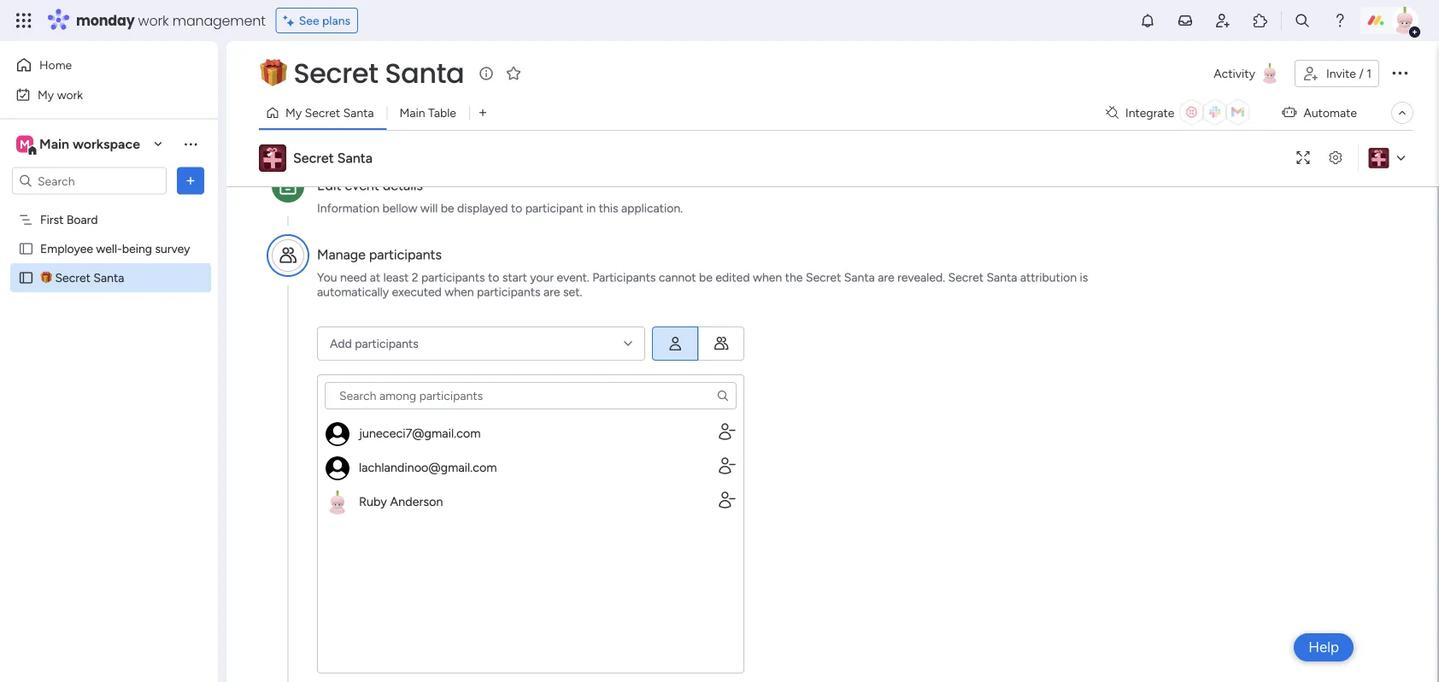 Task type: vqa. For each thing, say whether or not it's contained in the screenshot.
Update feed image
no



Task type: locate. For each thing, give the bounding box(es) containing it.
1 horizontal spatial my
[[286, 106, 302, 120]]

0 vertical spatial main
[[400, 106, 425, 120]]

options image
[[1390, 62, 1411, 83]]

employee well-being survey
[[40, 242, 190, 256]]

my down home
[[38, 87, 54, 102]]

survey
[[155, 242, 190, 256]]

invite members image
[[1215, 12, 1232, 29]]

0 vertical spatial 🎁
[[260, 54, 287, 92]]

1 vertical spatial work
[[57, 87, 83, 102]]

secret down employee
[[55, 271, 91, 285]]

0 horizontal spatial work
[[57, 87, 83, 102]]

main right "workspace" image
[[39, 136, 69, 152]]

0 vertical spatial my
[[38, 87, 54, 102]]

my
[[38, 87, 54, 102], [286, 106, 302, 120]]

🎁 up my secret santa button
[[260, 54, 287, 92]]

Search in workspace field
[[36, 171, 143, 191]]

0 horizontal spatial my
[[38, 87, 54, 102]]

0 horizontal spatial main
[[39, 136, 69, 152]]

main
[[400, 106, 425, 120], [39, 136, 69, 152]]

main inside button
[[400, 106, 425, 120]]

table
[[428, 106, 457, 120]]

1 vertical spatial 🎁 secret santa
[[40, 271, 124, 285]]

my secret santa
[[286, 106, 374, 120]]

main for main table
[[400, 106, 425, 120]]

work for my
[[57, 87, 83, 102]]

1 vertical spatial my
[[286, 106, 302, 120]]

work down home
[[57, 87, 83, 102]]

my secret santa button
[[259, 99, 387, 127]]

my up secret santa
[[286, 106, 302, 120]]

option
[[0, 204, 218, 208]]

santa down 🎁 secret santa field on the top left
[[343, 106, 374, 120]]

🎁
[[260, 54, 287, 92], [40, 271, 52, 285]]

main table
[[400, 106, 457, 120]]

0 vertical spatial 🎁 secret santa
[[260, 54, 464, 92]]

🎁 secret santa up my secret santa
[[260, 54, 464, 92]]

m
[[20, 137, 30, 151]]

work inside button
[[57, 87, 83, 102]]

work
[[138, 11, 169, 30], [57, 87, 83, 102]]

1 vertical spatial 🎁
[[40, 271, 52, 285]]

🎁 right public board image
[[40, 271, 52, 285]]

1 vertical spatial main
[[39, 136, 69, 152]]

secret up secret santa
[[305, 106, 340, 120]]

options image
[[182, 172, 199, 189]]

main inside the "workspace selection" element
[[39, 136, 69, 152]]

inbox image
[[1177, 12, 1194, 29]]

1 horizontal spatial 🎁 secret santa
[[260, 54, 464, 92]]

work right the monday on the top left of the page
[[138, 11, 169, 30]]

dapulse integrations image
[[1106, 106, 1119, 119]]

help
[[1309, 639, 1340, 656]]

show board description image
[[476, 65, 497, 82]]

secret
[[294, 54, 378, 92], [305, 106, 340, 120], [293, 150, 334, 166], [55, 271, 91, 285]]

my work button
[[10, 81, 184, 108]]

0 horizontal spatial 🎁 secret santa
[[40, 271, 124, 285]]

invite
[[1327, 66, 1357, 81]]

santa
[[385, 54, 464, 92], [343, 106, 374, 120], [337, 150, 373, 166], [94, 271, 124, 285]]

help image
[[1332, 12, 1349, 29]]

my inside button
[[38, 87, 54, 102]]

🎁 secret santa
[[260, 54, 464, 92], [40, 271, 124, 285]]

1 horizontal spatial main
[[400, 106, 425, 120]]

plans
[[322, 13, 351, 28]]

see
[[299, 13, 319, 28]]

list box
[[0, 202, 218, 523]]

search everything image
[[1294, 12, 1312, 29]]

my inside button
[[286, 106, 302, 120]]

🎁 secret santa down employee
[[40, 271, 124, 285]]

secret down my secret santa button
[[293, 150, 334, 166]]

santa down well-
[[94, 271, 124, 285]]

home
[[39, 58, 72, 72]]

main left table
[[400, 106, 425, 120]]

1 horizontal spatial work
[[138, 11, 169, 30]]

select product image
[[15, 12, 32, 29]]

workspace
[[73, 136, 140, 152]]

being
[[122, 242, 152, 256]]

help button
[[1295, 634, 1354, 662]]

0 horizontal spatial 🎁
[[40, 271, 52, 285]]

workspace selection element
[[16, 134, 143, 156]]

my work
[[38, 87, 83, 102]]

0 vertical spatial work
[[138, 11, 169, 30]]



Task type: describe. For each thing, give the bounding box(es) containing it.
integrate
[[1126, 106, 1175, 120]]

automate
[[1304, 106, 1358, 120]]

first
[[40, 212, 64, 227]]

collapse board header image
[[1396, 106, 1410, 120]]

main workspace
[[39, 136, 140, 152]]

activity
[[1214, 66, 1256, 81]]

1 horizontal spatial 🎁
[[260, 54, 287, 92]]

monday
[[76, 11, 135, 30]]

invite / 1 button
[[1295, 60, 1380, 87]]

secret inside button
[[305, 106, 340, 120]]

add to favorites image
[[506, 65, 523, 82]]

work for monday
[[138, 11, 169, 30]]

1
[[1367, 66, 1372, 81]]

santa up main table at left
[[385, 54, 464, 92]]

workspace image
[[16, 135, 33, 153]]

settings image
[[1323, 152, 1350, 165]]

employee
[[40, 242, 93, 256]]

my for my secret santa
[[286, 106, 302, 120]]

public board image
[[18, 241, 34, 257]]

monday work management
[[76, 11, 266, 30]]

apps image
[[1253, 12, 1270, 29]]

see plans button
[[276, 8, 358, 33]]

activity button
[[1207, 60, 1288, 87]]

see plans
[[299, 13, 351, 28]]

add view image
[[480, 107, 487, 119]]

notifications image
[[1140, 12, 1157, 29]]

open full screen image
[[1290, 152, 1318, 165]]

list box containing first board
[[0, 202, 218, 523]]

well-
[[96, 242, 122, 256]]

secret up my secret santa
[[294, 54, 378, 92]]

my for my work
[[38, 87, 54, 102]]

secret santa
[[293, 150, 373, 166]]

santa down my secret santa
[[337, 150, 373, 166]]

home button
[[10, 51, 184, 79]]

secret inside list box
[[55, 271, 91, 285]]

/
[[1360, 66, 1364, 81]]

first board
[[40, 212, 98, 227]]

main table button
[[387, 99, 469, 127]]

invite / 1
[[1327, 66, 1372, 81]]

management
[[172, 11, 266, 30]]

santa inside list box
[[94, 271, 124, 285]]

santa inside button
[[343, 106, 374, 120]]

workspace options image
[[182, 135, 199, 152]]

public board image
[[18, 270, 34, 286]]

🎁 Secret Santa field
[[256, 54, 469, 92]]

ruby anderson image
[[1392, 7, 1419, 34]]

main for main workspace
[[39, 136, 69, 152]]

autopilot image
[[1283, 101, 1297, 123]]

board
[[67, 212, 98, 227]]

🎁 secret santa inside list box
[[40, 271, 124, 285]]



